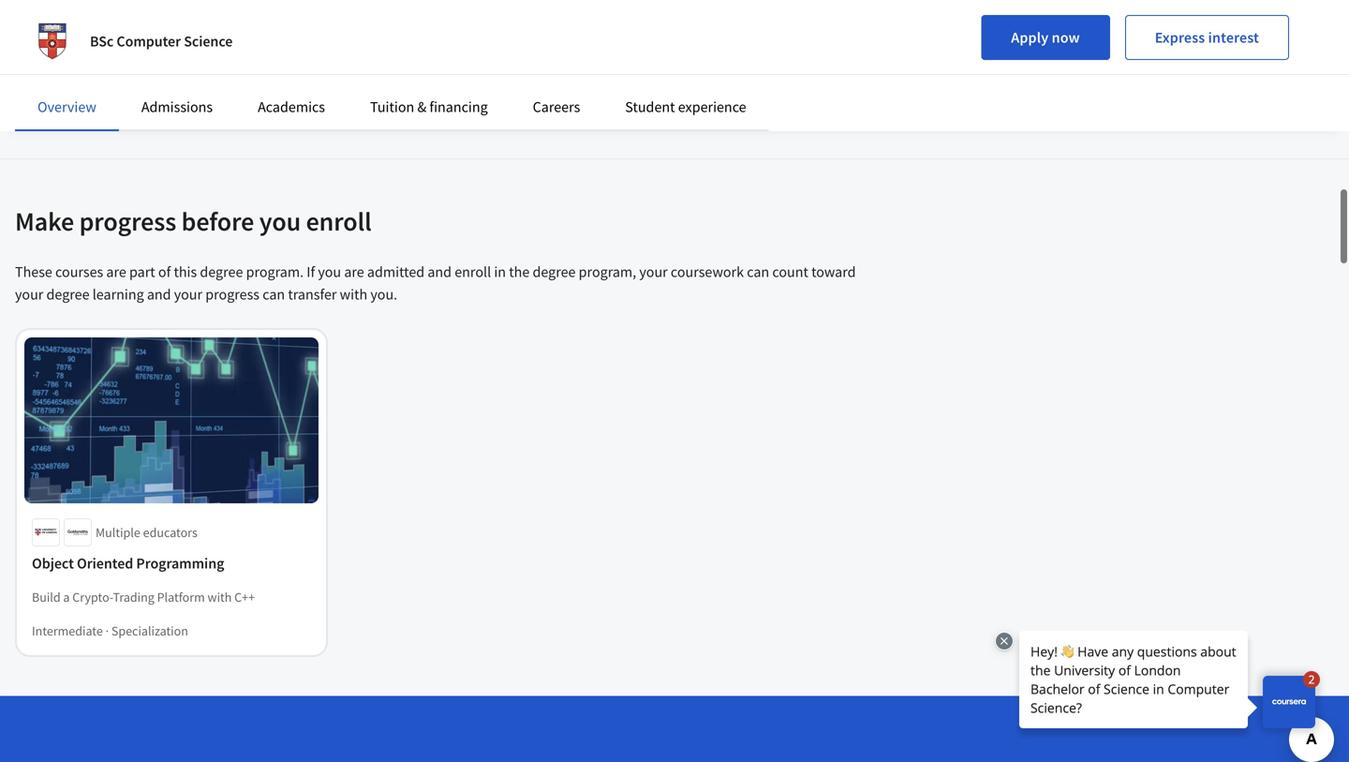 Task type: locate. For each thing, give the bounding box(es) containing it.
your down this
[[174, 285, 203, 304]]

1 professional from the left
[[425, 59, 493, 76]]

ahead
[[53, 25, 87, 42]]

· up university
[[84, 59, 87, 76]]

0 horizontal spatial beginner
[[32, 59, 81, 76]]

0 horizontal spatial can
[[263, 285, 285, 304]]

1 horizontal spatial certificate
[[831, 59, 887, 76]]

can down program.
[[263, 285, 285, 304]]

¹each
[[15, 93, 51, 112]]

beginner · professional certificate
[[367, 59, 552, 76], [703, 59, 887, 76]]

professional up requirements
[[761, 59, 828, 76]]

0 vertical spatial you
[[259, 205, 301, 238]]

0 horizontal spatial are
[[106, 263, 126, 281]]

1 horizontal spatial enroll
[[455, 263, 491, 281]]

specialization down computer
[[90, 59, 167, 76]]

tuition & financing link
[[370, 97, 488, 116]]

0 horizontal spatial of
[[158, 263, 171, 281]]

1 vertical spatial you
[[318, 263, 341, 281]]

and right the admitted
[[428, 263, 452, 281]]

professional
[[425, 59, 493, 76], [761, 59, 828, 76]]

intermediate · specialization
[[32, 622, 188, 639]]

get ahead w/ data analysis & visualization skills
[[32, 25, 292, 42]]

with
[[340, 285, 368, 304], [208, 588, 232, 605]]

educators
[[143, 524, 198, 541]]

0 horizontal spatial enroll
[[306, 205, 372, 238]]

the right in
[[509, 263, 530, 281]]

bsc computer science
[[90, 32, 233, 51]]

now
[[1052, 28, 1080, 47]]

careers
[[533, 97, 580, 116]]

determines
[[119, 93, 190, 112]]

the right towards
[[658, 93, 679, 112]]

the inside these courses are part of this degree program. if you are admitted and enroll in the degree program, your coursework can count toward your degree learning and your progress can transfer with you.
[[509, 263, 530, 281]]

number
[[216, 93, 266, 112]]

of left 'pre-'
[[269, 93, 282, 112]]

make progress before you enroll
[[15, 205, 372, 238]]

intermediate
[[32, 622, 103, 639]]

multiple
[[96, 524, 140, 541]]

1 vertical spatial learning
[[93, 285, 144, 304]]

specialization for beginner · specialization
[[90, 59, 167, 76]]

learning down part at the left of the page
[[93, 285, 144, 304]]

you right 'if'
[[318, 263, 341, 281]]

0 horizontal spatial learning
[[93, 285, 144, 304]]

enroll inside these courses are part of this degree program. if you are admitted and enroll in the degree program, your coursework can count toward your degree learning and your progress can transfer with you.
[[455, 263, 491, 281]]

degree
[[682, 93, 725, 112], [200, 263, 243, 281], [533, 263, 576, 281], [46, 285, 90, 304]]

0 horizontal spatial you
[[259, 205, 301, 238]]

0 vertical spatial progress
[[79, 205, 176, 238]]

certificate up according on the right top
[[831, 59, 887, 76]]

1 horizontal spatial beginner
[[367, 59, 417, 76]]

1 horizontal spatial with
[[340, 285, 368, 304]]

the left number
[[193, 93, 213, 112]]

1 vertical spatial can
[[263, 285, 285, 304]]

admissions
[[141, 97, 213, 116]]

your down these
[[15, 285, 43, 304]]

&
[[182, 25, 190, 42], [418, 97, 427, 116]]

build
[[32, 588, 61, 605]]

0 horizontal spatial and
[[147, 285, 171, 304]]

count left toward
[[773, 263, 809, 281]]

beginner · professional certificate up requirements
[[703, 59, 887, 76]]

program.
[[246, 263, 304, 281]]

a
[[63, 588, 70, 605]]

1 horizontal spatial &
[[418, 97, 427, 116]]

certificate up ¹each university determines the number of pre-approved prior learning credits that may count towards the degree requirements according to institutional policies. on the top of page
[[496, 59, 552, 76]]

with inside these courses are part of this degree program. if you are admitted and enroll in the degree program, your coursework can count toward your degree learning and your progress can transfer with you.
[[340, 285, 368, 304]]

0 horizontal spatial with
[[208, 588, 232, 605]]

2 horizontal spatial beginner
[[703, 59, 752, 76]]

0 horizontal spatial &
[[182, 25, 190, 42]]

1 horizontal spatial are
[[344, 263, 364, 281]]

you
[[259, 205, 301, 238], [318, 263, 341, 281]]

enroll
[[306, 205, 372, 238], [455, 263, 491, 281]]

transfer
[[288, 285, 337, 304]]

1 vertical spatial and
[[147, 285, 171, 304]]

count
[[565, 93, 602, 112], [773, 263, 809, 281]]

object
[[32, 554, 74, 572]]

0 vertical spatial learning
[[407, 93, 458, 112]]

beginner · professional certificate up financing
[[367, 59, 552, 76]]

object oriented programming
[[32, 554, 224, 572]]

get
[[32, 25, 51, 42]]

progress up part at the left of the page
[[79, 205, 176, 238]]

your
[[640, 263, 668, 281], [15, 285, 43, 304], [174, 285, 203, 304]]

beginner up prior
[[367, 59, 417, 76]]

can
[[747, 263, 770, 281], [263, 285, 285, 304]]

1 horizontal spatial professional
[[761, 59, 828, 76]]

part
[[129, 263, 155, 281]]

you up program.
[[259, 205, 301, 238]]

· down crypto-
[[106, 622, 109, 639]]

2 horizontal spatial the
[[658, 93, 679, 112]]

of left this
[[158, 263, 171, 281]]

0 horizontal spatial certificate
[[496, 59, 552, 76]]

build a crypto-trading platform with c++
[[32, 588, 255, 605]]

of inside these courses are part of this degree program. if you are admitted and enroll in the degree program, your coursework can count toward your degree learning and your progress can transfer with you.
[[158, 263, 171, 281]]

1 horizontal spatial you
[[318, 263, 341, 281]]

· up requirements
[[755, 59, 758, 76]]

can right "coursework"
[[747, 263, 770, 281]]

0 horizontal spatial count
[[565, 93, 602, 112]]

& right analysis
[[182, 25, 190, 42]]

experience
[[678, 97, 747, 116]]

2 horizontal spatial your
[[640, 263, 668, 281]]

0 horizontal spatial beginner · professional certificate
[[367, 59, 552, 76]]

certificate
[[496, 59, 552, 76], [831, 59, 887, 76]]

approved
[[310, 93, 370, 112]]

1 horizontal spatial the
[[509, 263, 530, 281]]

·
[[84, 59, 87, 76], [419, 59, 423, 76], [755, 59, 758, 76], [106, 622, 109, 639]]

these courses are part of this degree program. if you are admitted and enroll in the degree program, your coursework can count toward your degree learning and your progress can transfer with you.
[[15, 263, 856, 304]]

1 horizontal spatial beginner · professional certificate
[[703, 59, 887, 76]]

policies.
[[975, 93, 1027, 112]]

0 vertical spatial can
[[747, 263, 770, 281]]

are
[[106, 263, 126, 281], [344, 263, 364, 281]]

2 are from the left
[[344, 263, 364, 281]]

1 vertical spatial progress
[[206, 285, 260, 304]]

of
[[269, 93, 282, 112], [158, 263, 171, 281]]

0 vertical spatial &
[[182, 25, 190, 42]]

learning right prior
[[407, 93, 458, 112]]

1 are from the left
[[106, 263, 126, 281]]

trading
[[113, 588, 154, 605]]

1 vertical spatial enroll
[[455, 263, 491, 281]]

2 professional from the left
[[761, 59, 828, 76]]

you.
[[371, 285, 398, 304]]

with left c++
[[208, 588, 232, 605]]

tuition & financing
[[370, 97, 488, 116]]

science
[[184, 32, 233, 51]]

1 horizontal spatial learning
[[407, 93, 458, 112]]

1 vertical spatial count
[[773, 263, 809, 281]]

1 horizontal spatial of
[[269, 93, 282, 112]]

toward
[[812, 263, 856, 281]]

progress
[[79, 205, 176, 238], [206, 285, 260, 304]]

1 horizontal spatial can
[[747, 263, 770, 281]]

and down part at the left of the page
[[147, 285, 171, 304]]

program,
[[579, 263, 637, 281]]

3 beginner from the left
[[703, 59, 752, 76]]

1 certificate from the left
[[496, 59, 552, 76]]

overview
[[37, 97, 96, 116]]

the
[[193, 93, 213, 112], [658, 93, 679, 112], [509, 263, 530, 281]]

bsc
[[90, 32, 114, 51]]

in
[[494, 263, 506, 281]]

1 horizontal spatial count
[[773, 263, 809, 281]]

overview link
[[37, 97, 96, 116]]

express
[[1155, 28, 1206, 47]]

0 vertical spatial specialization
[[90, 59, 167, 76]]

progress down program.
[[206, 285, 260, 304]]

enroll up 'if'
[[306, 205, 372, 238]]

to
[[880, 93, 893, 112]]

are left part at the left of the page
[[106, 263, 126, 281]]

count right "may"
[[565, 93, 602, 112]]

1 horizontal spatial progress
[[206, 285, 260, 304]]

specialization
[[90, 59, 167, 76], [111, 622, 188, 639]]

specialization down build a crypto-trading platform with c++
[[111, 622, 188, 639]]

learning
[[407, 93, 458, 112], [93, 285, 144, 304]]

0 vertical spatial with
[[340, 285, 368, 304]]

university of london logo image
[[30, 19, 75, 64]]

1 horizontal spatial and
[[428, 263, 452, 281]]

progress inside these courses are part of this degree program. if you are admitted and enroll in the degree program, your coursework can count toward your degree learning and your progress can transfer with you.
[[206, 285, 260, 304]]

student experience
[[625, 97, 747, 116]]

your right program,
[[640, 263, 668, 281]]

apply
[[1012, 28, 1049, 47]]

courses
[[55, 263, 103, 281]]

1 vertical spatial of
[[158, 263, 171, 281]]

coursework
[[671, 263, 744, 281]]

apply now
[[1012, 28, 1080, 47]]

0 horizontal spatial professional
[[425, 59, 493, 76]]

beginner up experience
[[703, 59, 752, 76]]

the for these courses are part of this degree program. if you are admitted and enroll in the degree program, your coursework can count toward your degree learning and your progress can transfer with you.
[[509, 263, 530, 281]]

apply now button
[[982, 15, 1110, 60]]

& right tuition
[[418, 97, 427, 116]]

with left the "you."
[[340, 285, 368, 304]]

professional up financing
[[425, 59, 493, 76]]

enroll left in
[[455, 263, 491, 281]]

are left the admitted
[[344, 263, 364, 281]]

1 vertical spatial specialization
[[111, 622, 188, 639]]

beginner down ahead
[[32, 59, 81, 76]]



Task type: describe. For each thing, give the bounding box(es) containing it.
financing
[[430, 97, 488, 116]]

these
[[15, 263, 52, 281]]

beginner · specialization
[[32, 59, 167, 76]]

multiple educators
[[96, 524, 198, 541]]

w/
[[90, 25, 104, 42]]

0 vertical spatial of
[[269, 93, 282, 112]]

prior
[[373, 93, 404, 112]]

if
[[307, 263, 315, 281]]

make
[[15, 205, 74, 238]]

degree down courses
[[46, 285, 90, 304]]

the for ¹each university determines the number of pre-approved prior learning credits that may count towards the degree requirements according to institutional policies.
[[658, 93, 679, 112]]

degree left program,
[[533, 263, 576, 281]]

before
[[182, 205, 254, 238]]

1 beginner from the left
[[32, 59, 81, 76]]

analysis
[[134, 25, 179, 42]]

oriented
[[77, 554, 133, 572]]

student experience link
[[625, 97, 747, 116]]

2 beginner from the left
[[367, 59, 417, 76]]

institutional
[[896, 93, 972, 112]]

0 horizontal spatial the
[[193, 93, 213, 112]]

that
[[507, 93, 533, 112]]

count inside these courses are part of this degree program. if you are admitted and enroll in the degree program, your coursework can count toward your degree learning and your progress can transfer with you.
[[773, 263, 809, 281]]

0 horizontal spatial your
[[15, 285, 43, 304]]

admitted
[[367, 263, 425, 281]]

1 vertical spatial with
[[208, 588, 232, 605]]

0 vertical spatial enroll
[[306, 205, 372, 238]]

0 vertical spatial count
[[565, 93, 602, 112]]

c++
[[234, 588, 255, 605]]

1 beginner · professional certificate from the left
[[367, 59, 552, 76]]

academics
[[258, 97, 325, 116]]

may
[[535, 93, 562, 112]]

· up tuition & financing
[[419, 59, 423, 76]]

computer
[[117, 32, 181, 51]]

learning inside these courses are part of this degree program. if you are admitted and enroll in the degree program, your coursework can count toward your degree learning and your progress can transfer with you.
[[93, 285, 144, 304]]

pre-
[[285, 93, 310, 112]]

student
[[625, 97, 675, 116]]

express interest button
[[1125, 15, 1290, 60]]

degree right this
[[200, 263, 243, 281]]

0 horizontal spatial progress
[[79, 205, 176, 238]]

towards
[[605, 93, 655, 112]]

university
[[54, 93, 116, 112]]

2 certificate from the left
[[831, 59, 887, 76]]

programming
[[136, 554, 224, 572]]

1 vertical spatial &
[[418, 97, 427, 116]]

according
[[816, 93, 877, 112]]

interest
[[1209, 28, 1260, 47]]

visualization
[[192, 25, 262, 42]]

skills
[[264, 25, 292, 42]]

platform
[[157, 588, 205, 605]]

0 vertical spatial and
[[428, 263, 452, 281]]

admissions link
[[141, 97, 213, 116]]

data
[[107, 25, 132, 42]]

degree right student
[[682, 93, 725, 112]]

careers link
[[533, 97, 580, 116]]

requirements
[[728, 93, 813, 112]]

1 horizontal spatial your
[[174, 285, 203, 304]]

¹each university determines the number of pre-approved prior learning credits that may count towards the degree requirements according to institutional policies.
[[15, 93, 1027, 112]]

express interest
[[1155, 28, 1260, 47]]

credits
[[461, 93, 504, 112]]

object oriented programming link
[[32, 554, 311, 572]]

academics link
[[258, 97, 325, 116]]

you inside these courses are part of this degree program. if you are admitted and enroll in the degree program, your coursework can count toward your degree learning and your progress can transfer with you.
[[318, 263, 341, 281]]

this
[[174, 263, 197, 281]]

specialization for intermediate · specialization
[[111, 622, 188, 639]]

tuition
[[370, 97, 415, 116]]

crypto-
[[72, 588, 113, 605]]

2 beginner · professional certificate from the left
[[703, 59, 887, 76]]



Task type: vqa. For each thing, say whether or not it's contained in the screenshot.
university
yes



